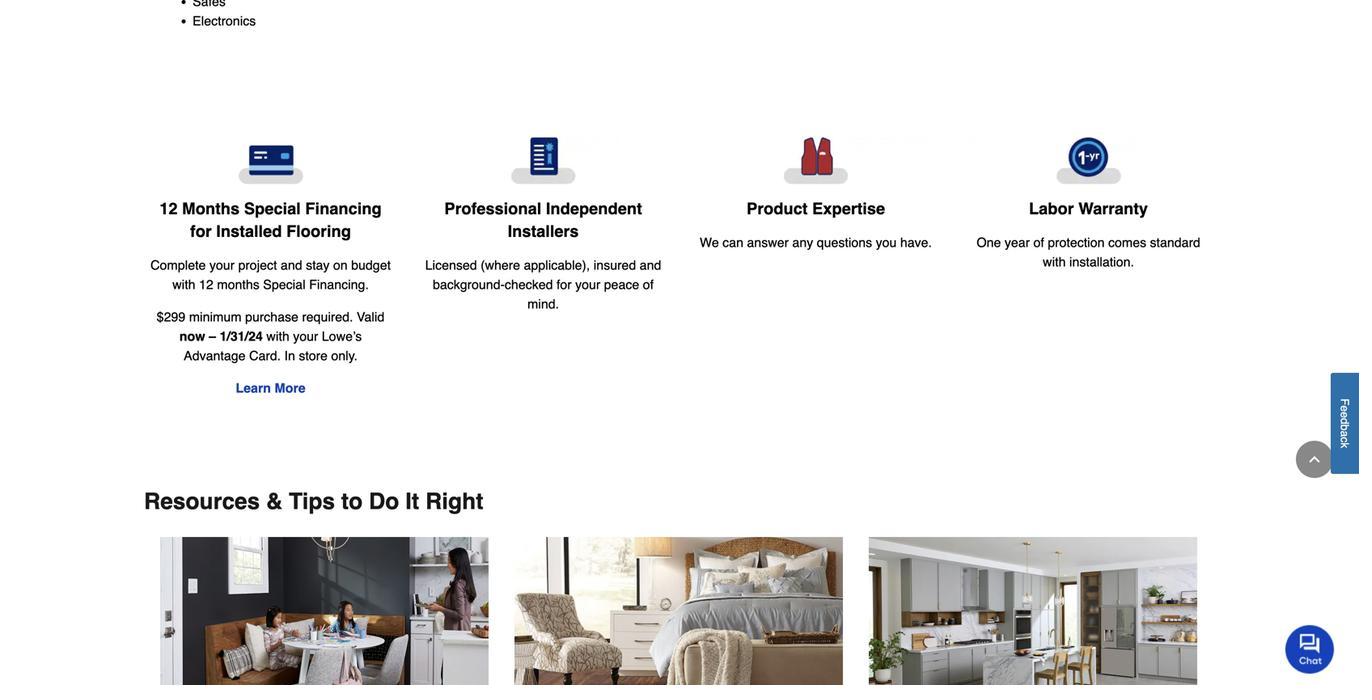 Task type: locate. For each thing, give the bounding box(es) containing it.
1 vertical spatial for
[[557, 277, 572, 292]]

0 vertical spatial special
[[244, 199, 301, 218]]

2 vertical spatial your
[[293, 329, 318, 344]]

1 horizontal spatial for
[[557, 277, 572, 292]]

licensed (where applicable), insured and background-checked for your peace of mind.
[[425, 258, 661, 311]]

to
[[341, 489, 363, 515]]

special up installed
[[244, 199, 301, 218]]

it
[[405, 489, 419, 515]]

on
[[333, 258, 348, 273]]

f e e d b a c k
[[1339, 399, 1352, 449]]

–
[[209, 329, 216, 344]]

1 vertical spatial special
[[263, 277, 306, 292]]

scroll to top element
[[1296, 441, 1333, 478]]

and right insured
[[640, 258, 661, 273]]

your
[[209, 258, 235, 273], [575, 277, 601, 292], [293, 329, 318, 344]]

expertise
[[812, 199, 885, 218]]

0 horizontal spatial of
[[643, 277, 654, 292]]

2 horizontal spatial with
[[1043, 255, 1066, 269]]

b
[[1339, 425, 1352, 431]]

your for lowe's
[[293, 329, 318, 344]]

c
[[1339, 437, 1352, 443]]

your inside complete your project and stay on budget with 12 months special financing.
[[209, 258, 235, 273]]

your up the 12 months
[[209, 258, 235, 273]]

of right peace
[[643, 277, 654, 292]]

1 e from the top
[[1339, 406, 1352, 412]]

and inside "licensed (where applicable), insured and background-checked for your peace of mind."
[[640, 258, 661, 273]]

1 horizontal spatial your
[[293, 329, 318, 344]]

(where
[[481, 258, 520, 273]]

labor
[[1029, 199, 1074, 218]]

special
[[244, 199, 301, 218], [263, 277, 306, 292]]

your down insured
[[575, 277, 601, 292]]

&
[[266, 489, 283, 515]]

with inside complete your project and stay on budget with 12 months special financing.
[[172, 277, 195, 292]]

0 horizontal spatial for
[[190, 222, 212, 241]]

for
[[190, 222, 212, 241], [557, 277, 572, 292]]

12 months special financing for installed flooring
[[160, 199, 382, 241]]

a dark blue background check icon. image
[[420, 137, 667, 184]]

standard
[[1150, 235, 1201, 250]]

with inside with your lowe's advantage card. in store only.
[[266, 329, 289, 344]]

flooring
[[286, 222, 351, 241]]

for down months
[[190, 222, 212, 241]]

0 vertical spatial for
[[190, 222, 212, 241]]

0 vertical spatial of
[[1034, 235, 1044, 250]]

$299 minimum purchase required. valid now – 1/31/24
[[157, 310, 385, 344]]

your inside "licensed (where applicable), insured and background-checked for your peace of mind."
[[575, 277, 601, 292]]

licensed
[[425, 258, 477, 273]]

two girls sitting sitting at a kitchen table being served food by their mother. image
[[160, 537, 489, 685]]

$299
[[157, 310, 186, 324]]

dark engineered flooring in a bedroom with camel brown bed, furniture and light gray comforter. image
[[515, 537, 843, 685]]

special down project
[[263, 277, 306, 292]]

2 vertical spatial with
[[266, 329, 289, 344]]

financing
[[305, 199, 382, 218]]

right
[[426, 489, 483, 515]]

0 horizontal spatial your
[[209, 258, 235, 273]]

of right year
[[1034, 235, 1044, 250]]

1 horizontal spatial and
[[640, 258, 661, 273]]

with
[[1043, 255, 1066, 269], [172, 277, 195, 292], [266, 329, 289, 344]]

complete
[[150, 258, 206, 273]]

and
[[640, 258, 661, 273], [281, 258, 302, 273]]

0 vertical spatial your
[[209, 258, 235, 273]]

2 horizontal spatial your
[[575, 277, 601, 292]]

e up d
[[1339, 406, 1352, 412]]

warranty
[[1079, 199, 1148, 218]]

with down protection
[[1043, 255, 1066, 269]]

1 horizontal spatial of
[[1034, 235, 1044, 250]]

we
[[700, 235, 719, 250]]

your up store
[[293, 329, 318, 344]]

of inside one year of protection comes standard with installation.
[[1034, 235, 1044, 250]]

e
[[1339, 406, 1352, 412], [1339, 412, 1352, 418]]

valid
[[357, 310, 385, 324]]

1 vertical spatial with
[[172, 277, 195, 292]]

in
[[284, 348, 295, 363]]

0 vertical spatial with
[[1043, 255, 1066, 269]]

0 horizontal spatial with
[[172, 277, 195, 292]]

your inside with your lowe's advantage card. in store only.
[[293, 329, 318, 344]]

1 and from the left
[[640, 258, 661, 273]]

with down complete
[[172, 277, 195, 292]]

1 vertical spatial of
[[643, 277, 654, 292]]

installed
[[216, 222, 282, 241]]

questions
[[817, 235, 872, 250]]

a
[[1339, 431, 1352, 437]]

have.
[[900, 235, 932, 250]]

for down applicable),
[[557, 277, 572, 292]]

2 and from the left
[[281, 258, 302, 273]]

product
[[747, 199, 808, 218]]

and left stay
[[281, 258, 302, 273]]

and inside complete your project and stay on budget with 12 months special financing.
[[281, 258, 302, 273]]

1 vertical spatial your
[[575, 277, 601, 292]]

d
[[1339, 418, 1352, 425]]

checked
[[505, 277, 553, 292]]

resources & tips to do it right
[[144, 489, 483, 515]]

do
[[369, 489, 399, 515]]

f
[[1339, 399, 1352, 406]]

f e e d b a c k button
[[1331, 373, 1359, 474]]

store
[[299, 348, 328, 363]]

any
[[792, 235, 813, 250]]

learn
[[236, 381, 271, 396]]

stay
[[306, 258, 330, 273]]

1 horizontal spatial with
[[266, 329, 289, 344]]

chevron up image
[[1307, 451, 1323, 468]]

with down purchase at top
[[266, 329, 289, 344]]

for inside 12 months special financing for installed flooring
[[190, 222, 212, 241]]

2 e from the top
[[1339, 412, 1352, 418]]

can
[[723, 235, 744, 250]]

peace
[[604, 277, 639, 292]]

0 horizontal spatial and
[[281, 258, 302, 273]]

of
[[1034, 235, 1044, 250], [643, 277, 654, 292]]

e up b
[[1339, 412, 1352, 418]]

chat invite button image
[[1286, 625, 1335, 674]]



Task type: describe. For each thing, give the bounding box(es) containing it.
k
[[1339, 443, 1352, 449]]

one year of protection comes standard with installation.
[[977, 235, 1201, 269]]

applicable),
[[524, 258, 590, 273]]

your for project
[[209, 258, 235, 273]]

independent
[[546, 199, 642, 218]]

learn more
[[236, 381, 306, 396]]

product expertise
[[747, 199, 885, 218]]

with inside one year of protection comes standard with installation.
[[1043, 255, 1066, 269]]

minimum
[[189, 310, 242, 324]]

for inside "licensed (where applicable), insured and background-checked for your peace of mind."
[[557, 277, 572, 292]]

installation.
[[1070, 255, 1134, 269]]

more
[[275, 381, 306, 396]]

12 months
[[199, 277, 259, 292]]

insured
[[594, 258, 636, 273]]

protection
[[1048, 235, 1105, 250]]

special inside 12 months special financing for installed flooring
[[244, 199, 301, 218]]

cement floors are a durable surface for floors in a kitchen. image
[[869, 537, 1197, 685]]

advantage
[[184, 348, 246, 363]]

12
[[160, 199, 178, 218]]

budget
[[351, 258, 391, 273]]

installers
[[508, 222, 579, 241]]

professional
[[444, 199, 542, 218]]

learn more link
[[236, 381, 306, 396]]

with your lowe's advantage card. in store only.
[[184, 329, 362, 363]]

answer
[[747, 235, 789, 250]]

professional independent installers
[[444, 199, 642, 241]]

now
[[179, 329, 205, 344]]

a lowe's red vest icon. image
[[693, 137, 939, 184]]

only.
[[331, 348, 358, 363]]

card.
[[249, 348, 281, 363]]

tips
[[289, 489, 335, 515]]

of inside "licensed (where applicable), insured and background-checked for your peace of mind."
[[643, 277, 654, 292]]

a dark blue credit card icon. image
[[147, 137, 394, 185]]

a blue 1-year labor warranty icon. image
[[965, 137, 1212, 185]]

labor warranty
[[1029, 199, 1148, 218]]

you
[[876, 235, 897, 250]]

complete your project and stay on budget with 12 months special financing.
[[150, 258, 391, 292]]

months
[[182, 199, 240, 218]]

purchase
[[245, 310, 298, 324]]

comes
[[1108, 235, 1147, 250]]

project
[[238, 258, 277, 273]]

we can answer any questions you have.
[[700, 235, 932, 250]]

year
[[1005, 235, 1030, 250]]

mind.
[[527, 296, 559, 311]]

financing.
[[309, 277, 369, 292]]

special inside complete your project and stay on budget with 12 months special financing.
[[263, 277, 306, 292]]

resources
[[144, 489, 260, 515]]

required.
[[302, 310, 353, 324]]

background-
[[433, 277, 505, 292]]

electronics
[[193, 13, 256, 28]]

one
[[977, 235, 1001, 250]]

1/31/24
[[220, 329, 263, 344]]

lowe's
[[322, 329, 362, 344]]



Task type: vqa. For each thing, say whether or not it's contained in the screenshot.
The F E E D B A C K Button
yes



